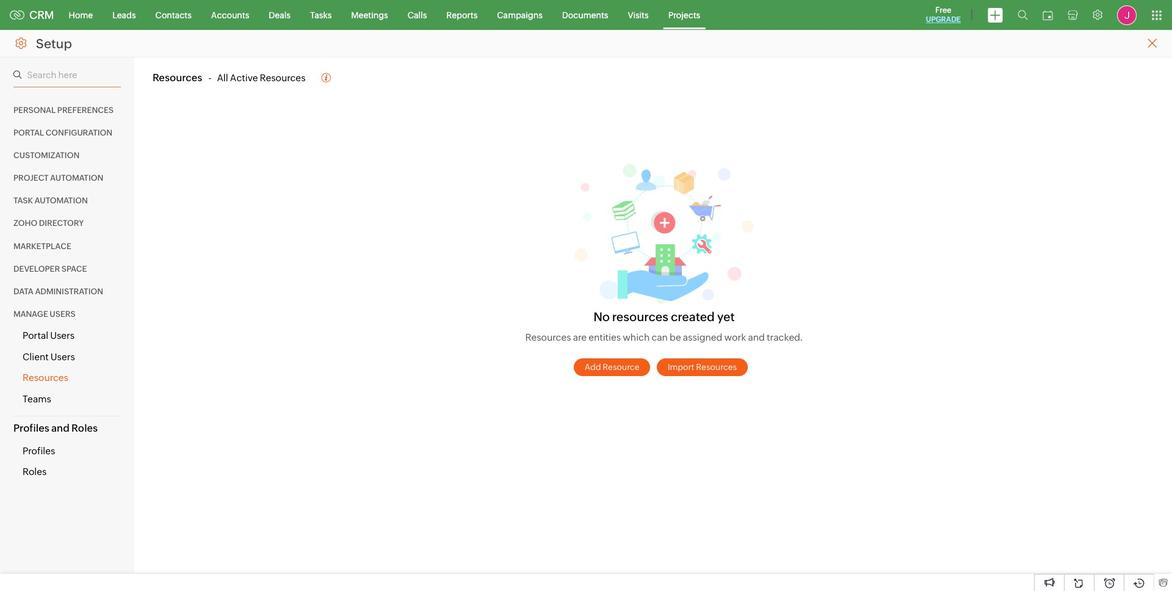 Task type: describe. For each thing, give the bounding box(es) containing it.
visits link
[[618, 0, 659, 30]]

search image
[[1018, 10, 1028, 20]]

contacts link
[[146, 0, 201, 30]]

calls link
[[398, 0, 437, 30]]

accounts link
[[201, 0, 259, 30]]

documents link
[[553, 0, 618, 30]]

leads link
[[103, 0, 146, 30]]

deals
[[269, 10, 291, 20]]

create menu element
[[981, 0, 1011, 30]]

profile image
[[1118, 5, 1137, 25]]

search element
[[1011, 0, 1036, 30]]

documents
[[562, 10, 609, 20]]

free
[[936, 5, 952, 15]]

free upgrade
[[926, 5, 961, 24]]

tasks link
[[300, 0, 342, 30]]

tasks
[[310, 10, 332, 20]]

crm
[[29, 9, 54, 21]]

reports link
[[437, 0, 488, 30]]



Task type: locate. For each thing, give the bounding box(es) containing it.
calls
[[408, 10, 427, 20]]

calendar image
[[1043, 10, 1054, 20]]

accounts
[[211, 10, 249, 20]]

meetings
[[351, 10, 388, 20]]

projects link
[[659, 0, 710, 30]]

create menu image
[[988, 8, 1003, 22]]

contacts
[[155, 10, 192, 20]]

upgrade
[[926, 15, 961, 24]]

reports
[[447, 10, 478, 20]]

profile element
[[1110, 0, 1145, 30]]

visits
[[628, 10, 649, 20]]

campaigns
[[497, 10, 543, 20]]

projects
[[669, 10, 701, 20]]

home
[[69, 10, 93, 20]]

deals link
[[259, 0, 300, 30]]

crm link
[[10, 9, 54, 21]]

campaigns link
[[488, 0, 553, 30]]

meetings link
[[342, 0, 398, 30]]

leads
[[112, 10, 136, 20]]

home link
[[59, 0, 103, 30]]



Task type: vqa. For each thing, say whether or not it's contained in the screenshot.
Control in the dropdown button
no



